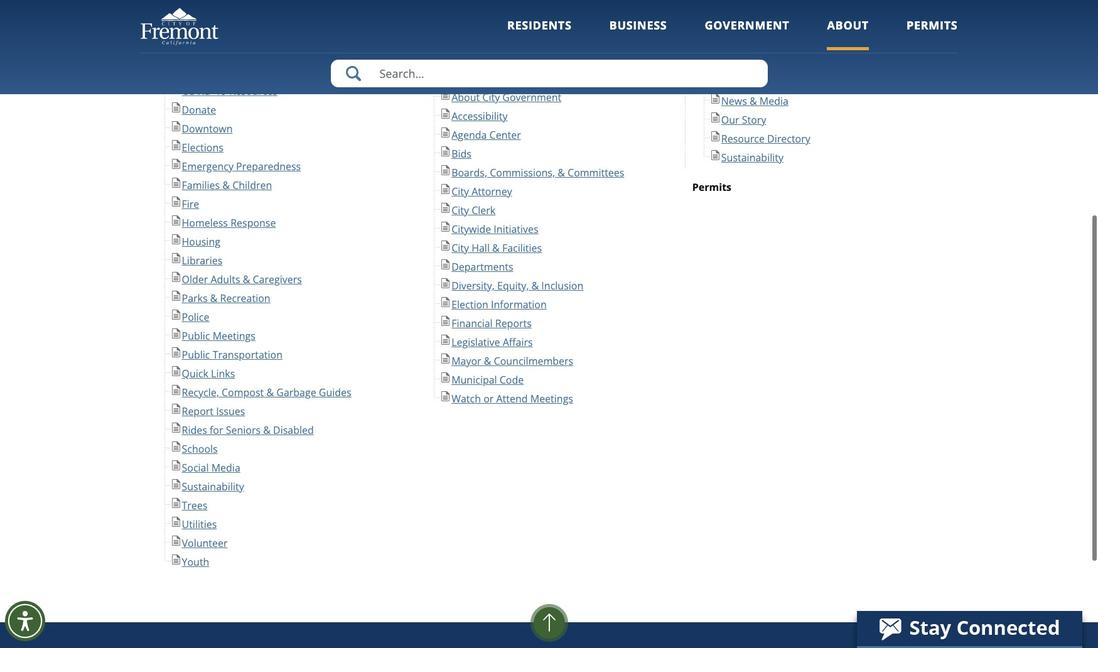 Task type: vqa. For each thing, say whether or not it's contained in the screenshot.
sources
no



Task type: describe. For each thing, give the bounding box(es) containing it.
diversity, equity, & inclusion link
[[440, 278, 587, 293]]

hall inside city hall & facilities city newsletters community alert system community engagement covid-19 resources donate downtown elections emergency preparedness families & children fire homeless response housing libraries older adults & caregivers parks & recreation police public meetings public transportation quick links recycle, compost & garbage guides report issues rides for seniors & disabled schools social media sustainability trees utilities volunteer youth
[[202, 9, 220, 22]]

gis
[[721, 76, 737, 89]]

preparedness
[[236, 159, 301, 173]]

about link
[[827, 18, 869, 50]]

homeless response link
[[171, 215, 279, 230]]

citywide
[[452, 222, 491, 236]]

resource directory link
[[710, 131, 814, 146]]

accessibility
[[452, 109, 508, 123]]

& down citywide initiatives link
[[492, 241, 500, 255]]

0 vertical spatial business
[[610, 18, 667, 33]]

hall inside about city government accessibility agenda center bids boards, commissions, & committees city attorney city clerk citywide initiatives city hall & facilities departments diversity, equity, & inclusion election information financial reports legislative affairs mayor & councilmembers municipal code watch or attend meetings
[[472, 241, 490, 255]]

city down citywide
[[452, 241, 469, 255]]

faqs link
[[710, 18, 749, 33]]

links
[[211, 367, 235, 380]]

1 vertical spatial sustainability link
[[171, 479, 247, 494]]

historic
[[721, 38, 757, 52]]

legislative affairs link
[[440, 334, 536, 350]]

downtown link
[[171, 121, 236, 136]]

wage
[[499, 0, 525, 14]]

residents link
[[507, 18, 572, 50]]

seniors
[[226, 423, 261, 437]]

permits & licenses for businesses link
[[440, 18, 614, 33]]

quick
[[182, 367, 208, 380]]

gis map room link
[[710, 75, 794, 90]]

meetings inside about city government accessibility agenda center bids boards, commissions, & committees city attorney city clerk citywide initiatives city hall & facilities departments diversity, equity, & inclusion election information financial reports legislative affairs mayor & councilmembers municipal code watch or attend meetings
[[531, 392, 573, 405]]

& up recreation
[[243, 272, 250, 286]]

social
[[182, 461, 209, 475]]

history link
[[710, 56, 758, 71]]

directory
[[768, 132, 811, 146]]

watch or attend meetings link
[[440, 391, 577, 406]]

government inside about city government accessibility agenda center bids boards, commissions, & committees city attorney city clerk citywide initiatives city hall & facilities departments diversity, equity, & inclusion election information financial reports legislative affairs mayor & councilmembers municipal code watch or attend meetings
[[503, 90, 562, 104]]

sustainability inside city hall & facilities city newsletters community alert system community engagement covid-19 resources donate downtown elections emergency preparedness families & children fire homeless response housing libraries older adults & caregivers parks & recreation police public meetings public transportation quick links recycle, compost & garbage guides report issues rides for seniors & disabled schools social media sustainability trees utilities volunteer youth
[[182, 480, 244, 493]]

reports
[[495, 316, 532, 330]]

public meetings link
[[171, 328, 259, 343]]

& right seniors
[[263, 423, 271, 437]]

police link
[[171, 309, 213, 324]]

city up accessibility
[[483, 90, 500, 104]]

community engagement link
[[171, 64, 301, 80]]

1 vertical spatial city hall & facilities link
[[440, 240, 545, 255]]

resources
[[229, 84, 278, 98]]

legislative
[[452, 335, 500, 349]]

0 horizontal spatial city hall & facilities link
[[171, 8, 275, 23]]

about for about city government accessibility agenda center bids boards, commissions, & committees city attorney city clerk citywide initiatives city hall & facilities departments diversity, equity, & inclusion election information financial reports legislative affairs mayor & councilmembers municipal code watch or attend meetings
[[452, 90, 480, 104]]

bids link
[[440, 146, 475, 161]]

housing
[[182, 235, 220, 248]]

election
[[452, 297, 489, 311]]

mayor & councilmembers link
[[440, 353, 577, 368]]

business link
[[610, 18, 667, 50]]

room
[[763, 76, 791, 89]]

clerk
[[472, 203, 496, 217]]

& left "committees"
[[558, 166, 565, 179]]

media inside city hall & facilities city newsletters community alert system community engagement covid-19 resources donate downtown elections emergency preparedness families & children fire homeless response housing libraries older adults & caregivers parks & recreation police public meetings public transportation quick links recycle, compost & garbage guides report issues rides for seniors & disabled schools social media sustainability trees utilities volunteer youth
[[211, 461, 240, 475]]

& up newsletters
[[223, 9, 230, 22]]

agenda center link
[[440, 127, 524, 142]]

social media link
[[171, 460, 244, 475]]

committees
[[568, 166, 625, 179]]

departments
[[452, 260, 513, 274]]

schools link
[[171, 441, 221, 456]]

accessibility link
[[440, 108, 511, 123]]

parks
[[182, 291, 208, 305]]

older
[[182, 272, 208, 286]]

rides for seniors & disabled link
[[171, 422, 317, 437]]

employment hubs link
[[710, 0, 811, 15]]

homeless
[[182, 216, 228, 230]]

volunteer link
[[171, 535, 231, 551]]

recreation
[[220, 291, 270, 305]]

elections link
[[171, 140, 227, 155]]

housing link
[[171, 234, 224, 249]]

utilities link
[[171, 517, 220, 532]]

financial reports link
[[440, 316, 535, 331]]

residents
[[507, 18, 572, 33]]

for inside city hall & facilities city newsletters community alert system community engagement covid-19 resources donate downtown elections emergency preparedness families & children fire homeless response housing libraries older adults & caregivers parks & recreation police public meetings public transportation quick links recycle, compost & garbage guides report issues rides for seniors & disabled schools social media sustainability trees utilities volunteer youth
[[210, 423, 223, 437]]

history
[[721, 57, 755, 70]]

families
[[182, 178, 220, 192]]

agenda
[[452, 128, 487, 142]]

equity,
[[497, 279, 529, 292]]

fire link
[[171, 196, 202, 211]]

covid-19 resources link
[[171, 83, 281, 98]]

our story link
[[710, 113, 770, 128]]

alert
[[239, 46, 261, 60]]

hubs
[[783, 0, 808, 14]]

minimum wage permits & licenses for businesses starting a business in fremont
[[452, 0, 610, 52]]

facilities inside about city government accessibility agenda center bids boards, commissions, & committees city attorney city clerk citywide initiatives city hall & facilities departments diversity, equity, & inclusion election information financial reports legislative affairs mayor & councilmembers municipal code watch or attend meetings
[[502, 241, 542, 255]]

& right parks
[[210, 291, 218, 305]]

system
[[264, 46, 298, 60]]

affairs
[[503, 335, 533, 349]]

recycle,
[[182, 385, 219, 399]]

information
[[491, 297, 547, 311]]



Task type: locate. For each thing, give the bounding box(es) containing it.
about
[[827, 18, 869, 33], [452, 90, 480, 104]]

mayor
[[452, 354, 481, 368]]

0 vertical spatial facilities
[[233, 9, 272, 22]]

public up quick
[[182, 348, 210, 362]]

about city government link
[[440, 90, 565, 105]]

1 vertical spatial government link
[[411, 67, 489, 81]]

news & media link
[[710, 94, 792, 109]]

1 horizontal spatial media
[[760, 94, 789, 108]]

permits for permits link to the right
[[907, 18, 958, 33]]

story
[[742, 113, 766, 127]]

city clerk link
[[440, 203, 499, 218]]

2 vertical spatial government
[[503, 90, 562, 104]]

about for about
[[827, 18, 869, 33]]

families & children link
[[171, 177, 275, 193]]

0 horizontal spatial permits
[[452, 19, 488, 33]]

0 horizontal spatial sustainability
[[182, 480, 244, 493]]

older adults & caregivers link
[[171, 272, 305, 287]]

libraries link
[[171, 253, 226, 268]]

minimum
[[452, 0, 497, 14]]

for up in
[[542, 19, 556, 33]]

0 horizontal spatial sustainability link
[[171, 479, 247, 494]]

0 vertical spatial for
[[542, 19, 556, 33]]

0 vertical spatial sustainability link
[[710, 150, 787, 165]]

1 horizontal spatial permits
[[693, 180, 732, 194]]

1 vertical spatial about
[[452, 90, 480, 104]]

0 horizontal spatial permits link
[[681, 180, 735, 194]]

& right equity,
[[532, 279, 539, 292]]

1 horizontal spatial sustainability
[[721, 151, 784, 165]]

1 public from the top
[[182, 329, 210, 343]]

1 horizontal spatial for
[[542, 19, 556, 33]]

Search text field
[[331, 60, 768, 87]]

diversity,
[[452, 279, 495, 292]]

boards, commissions, & committees link
[[440, 165, 628, 180]]

1 vertical spatial public
[[182, 348, 210, 362]]

1 community from the top
[[182, 46, 236, 60]]

& up story
[[750, 94, 757, 108]]

1 horizontal spatial city hall & facilities link
[[440, 240, 545, 255]]

attend
[[496, 392, 528, 405]]

& down legislative affairs link
[[484, 354, 491, 368]]

city attorney link
[[440, 184, 515, 199]]

employment hubs faqs historic districts history gis map room news & media our story resource directory sustainability
[[721, 0, 811, 165]]

minimum wage link
[[440, 0, 528, 15]]

fremont
[[554, 38, 594, 52]]

emergency
[[182, 159, 234, 173]]

2 public from the top
[[182, 348, 210, 362]]

columnusercontrol1 main content
[[0, 0, 1098, 584]]

fire
[[182, 197, 199, 211]]

engagement
[[239, 65, 297, 79]]

& down emergency preparedness link
[[223, 178, 230, 192]]

1 vertical spatial business
[[499, 38, 540, 52]]

permits inside minimum wage permits & licenses for businesses starting a business in fremont
[[452, 19, 488, 33]]

1 vertical spatial meetings
[[531, 392, 573, 405]]

children
[[232, 178, 272, 192]]

1 vertical spatial community
[[182, 65, 236, 79]]

business inside minimum wage permits & licenses for businesses starting a business in fremont
[[499, 38, 540, 52]]

1 horizontal spatial sustainability link
[[710, 150, 787, 165]]

2 community from the top
[[182, 65, 236, 79]]

media right social
[[211, 461, 240, 475]]

businesses
[[559, 19, 610, 33]]

0 vertical spatial government link
[[705, 18, 790, 50]]

elections
[[182, 140, 224, 154]]

public transportation link
[[171, 347, 286, 362]]

schools
[[182, 442, 218, 456]]

resource
[[721, 132, 765, 146]]

city up citywide
[[452, 203, 469, 217]]

1 horizontal spatial government link
[[705, 18, 790, 50]]

for inside minimum wage permits & licenses for businesses starting a business in fremont
[[542, 19, 556, 33]]

city left newsletters
[[182, 27, 199, 41]]

for
[[542, 19, 556, 33], [210, 423, 223, 437]]

0 vertical spatial hall
[[202, 9, 220, 22]]

meetings inside city hall & facilities city newsletters community alert system community engagement covid-19 resources donate downtown elections emergency preparedness families & children fire homeless response housing libraries older adults & caregivers parks & recreation police public meetings public transportation quick links recycle, compost & garbage guides report issues rides for seniors & disabled schools social media sustainability trees utilities volunteer youth
[[213, 329, 256, 343]]

1 horizontal spatial about
[[827, 18, 869, 33]]

response
[[231, 216, 276, 230]]

guides
[[319, 385, 352, 399]]

municipal code link
[[440, 372, 527, 387]]

facilities inside city hall & facilities city newsletters community alert system community engagement covid-19 resources donate downtown elections emergency preparedness families & children fire homeless response housing libraries older adults & caregivers parks & recreation police public meetings public transportation quick links recycle, compost & garbage guides report issues rides for seniors & disabled schools social media sustainability trees utilities volunteer youth
[[233, 9, 272, 22]]

1 vertical spatial sustainability
[[182, 480, 244, 493]]

rides
[[182, 423, 207, 437]]

report
[[182, 404, 214, 418]]

libraries
[[182, 253, 223, 267]]

community down city newsletters link
[[182, 46, 236, 60]]

emergency preparedness link
[[171, 159, 304, 174]]

report issues link
[[171, 404, 248, 419]]

compost &
[[222, 385, 274, 399]]

media down room
[[760, 94, 789, 108]]

0 vertical spatial sustainability
[[721, 151, 784, 165]]

public down police
[[182, 329, 210, 343]]

city hall & facilities link up newsletters
[[171, 8, 275, 23]]

hall up the departments
[[472, 241, 490, 255]]

sustainability inside employment hubs faqs historic districts history gis map room news & media our story resource directory sustainability
[[721, 151, 784, 165]]

1 vertical spatial permits link
[[681, 180, 735, 194]]

election information link
[[440, 297, 550, 312]]

0 horizontal spatial government link
[[411, 67, 489, 81]]

quick links link
[[171, 366, 238, 381]]

0 vertical spatial meetings
[[213, 329, 256, 343]]

1 horizontal spatial business
[[610, 18, 667, 33]]

government link down starting
[[411, 67, 489, 81]]

0 horizontal spatial government
[[423, 67, 486, 81]]

sustainability link down the resource
[[710, 150, 787, 165]]

caregivers
[[253, 272, 302, 286]]

issues
[[216, 404, 245, 418]]

about inside about city government accessibility agenda center bids boards, commissions, & committees city attorney city clerk citywide initiatives city hall & facilities departments diversity, equity, & inclusion election information financial reports legislative affairs mayor & councilmembers municipal code watch or attend meetings
[[452, 90, 480, 104]]

0 horizontal spatial hall
[[202, 9, 220, 22]]

facilities up newsletters
[[233, 9, 272, 22]]

1 vertical spatial hall
[[472, 241, 490, 255]]

stay connected image
[[857, 611, 1081, 646]]

municipal
[[452, 373, 497, 387]]

in
[[543, 38, 552, 52]]

& inside minimum wage permits & licenses for businesses starting a business in fremont
[[490, 19, 498, 33]]

1 vertical spatial for
[[210, 423, 223, 437]]

0 vertical spatial permits link
[[907, 18, 958, 50]]

city down boards,
[[452, 184, 469, 198]]

0 horizontal spatial about
[[452, 90, 480, 104]]

downtown
[[182, 122, 233, 135]]

map
[[740, 76, 760, 89]]

government for left government link
[[423, 67, 486, 81]]

permits for the leftmost permits link
[[693, 180, 732, 194]]

permits
[[907, 18, 958, 33], [452, 19, 488, 33], [693, 180, 732, 194]]

meetings up public transportation link
[[213, 329, 256, 343]]

government
[[705, 18, 790, 33], [423, 67, 486, 81], [503, 90, 562, 104]]

0 vertical spatial public
[[182, 329, 210, 343]]

initiatives
[[494, 222, 539, 236]]

districts
[[760, 38, 798, 52]]

garbage
[[276, 385, 316, 399]]

faqs
[[721, 19, 746, 33]]

a
[[491, 38, 496, 52]]

1 vertical spatial media
[[211, 461, 240, 475]]

2 horizontal spatial permits
[[907, 18, 958, 33]]

1 vertical spatial government
[[423, 67, 486, 81]]

councilmembers
[[494, 354, 574, 368]]

city hall & facilities link
[[171, 8, 275, 23], [440, 240, 545, 255]]

0 vertical spatial community
[[182, 46, 236, 60]]

sustainability
[[721, 151, 784, 165], [182, 480, 244, 493]]

for down "report issues" link on the bottom of the page
[[210, 423, 223, 437]]

disabled
[[273, 423, 314, 437]]

financial
[[452, 316, 493, 330]]

covid-
[[182, 84, 215, 98]]

0 horizontal spatial media
[[211, 461, 240, 475]]

citywide initiatives link
[[440, 221, 542, 237]]

historic districts link
[[710, 37, 801, 52]]

& inside employment hubs faqs historic districts history gis map room news & media our story resource directory sustainability
[[750, 94, 757, 108]]

1 horizontal spatial facilities
[[502, 241, 542, 255]]

0 horizontal spatial for
[[210, 423, 223, 437]]

starting
[[452, 38, 488, 52]]

government down employment
[[705, 18, 790, 33]]

government link down employment
[[705, 18, 790, 50]]

meetings right attend
[[531, 392, 573, 405]]

1 vertical spatial facilities
[[502, 241, 542, 255]]

0 vertical spatial government
[[705, 18, 790, 33]]

sustainability link down social media link
[[171, 479, 247, 494]]

donate link
[[171, 102, 219, 117]]

sustainability link
[[710, 150, 787, 165], [171, 479, 247, 494]]

hall up city newsletters link
[[202, 9, 220, 22]]

government down search text box
[[503, 90, 562, 104]]

city up city newsletters link
[[182, 9, 199, 22]]

community up covid-
[[182, 65, 236, 79]]

facilities down initiatives
[[502, 241, 542, 255]]

0 vertical spatial about
[[827, 18, 869, 33]]

business
[[610, 18, 667, 33], [499, 38, 540, 52]]

government down starting
[[423, 67, 486, 81]]

parks & recreation link
[[171, 291, 274, 306]]

government for rightmost government link
[[705, 18, 790, 33]]

2 horizontal spatial government
[[705, 18, 790, 33]]

media inside employment hubs faqs historic districts history gis map room news & media our story resource directory sustainability
[[760, 94, 789, 108]]

city hall & facilities link down citywide initiatives link
[[440, 240, 545, 255]]

& up a
[[490, 19, 498, 33]]

boards,
[[452, 166, 487, 179]]

1 horizontal spatial permits link
[[907, 18, 958, 50]]

sustainability down social media link
[[182, 480, 244, 493]]

adults
[[211, 272, 240, 286]]

0 vertical spatial city hall & facilities link
[[171, 8, 275, 23]]

licenses
[[500, 19, 540, 33]]

0 horizontal spatial facilities
[[233, 9, 272, 22]]

our
[[721, 113, 740, 127]]

center
[[490, 128, 521, 142]]

sustainability down resource directory link
[[721, 151, 784, 165]]

watch
[[452, 392, 481, 405]]

news
[[721, 94, 747, 108]]

1 horizontal spatial hall
[[472, 241, 490, 255]]

0 horizontal spatial meetings
[[213, 329, 256, 343]]

about city government accessibility agenda center bids boards, commissions, & committees city attorney city clerk citywide initiatives city hall & facilities departments diversity, equity, & inclusion election information financial reports legislative affairs mayor & councilmembers municipal code watch or attend meetings
[[452, 90, 625, 405]]

volunteer
[[182, 536, 228, 550]]

0 vertical spatial media
[[760, 94, 789, 108]]

bids
[[452, 147, 472, 161]]

1 horizontal spatial meetings
[[531, 392, 573, 405]]

0 horizontal spatial business
[[499, 38, 540, 52]]

1 horizontal spatial government
[[503, 90, 562, 104]]



